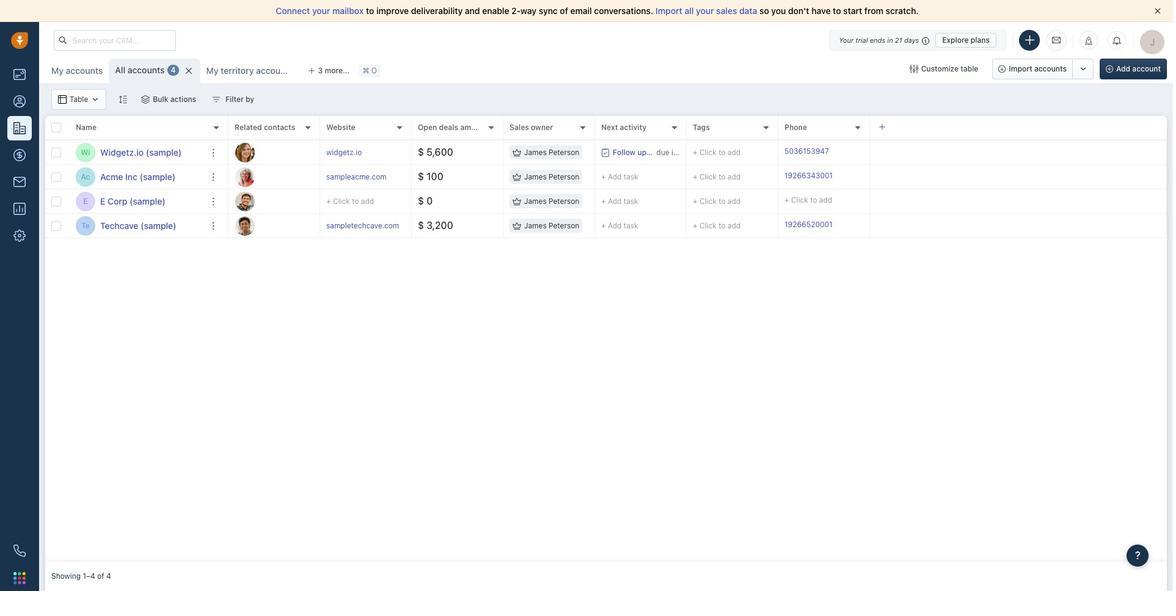 Task type: vqa. For each thing, say whether or not it's contained in the screenshot.
the stage
no



Task type: describe. For each thing, give the bounding box(es) containing it.
acme
[[100, 171, 123, 182]]

sync
[[539, 5, 558, 16]]

bulk actions button
[[133, 89, 204, 110]]

19266343001 link
[[785, 170, 833, 183]]

3 more...
[[318, 66, 350, 75]]

table button
[[51, 89, 106, 110]]

way
[[521, 5, 537, 16]]

sampleacme.com
[[326, 172, 387, 181]]

connect
[[276, 5, 310, 16]]

row group containing $ 5,600
[[229, 141, 1167, 238]]

sales
[[510, 123, 529, 132]]

cell for $ 5,600
[[870, 141, 1167, 164]]

grid containing $ 5,600
[[45, 115, 1167, 562]]

add for $ 0
[[608, 196, 622, 206]]

add for $ 3,200
[[728, 221, 741, 230]]

send email image
[[1052, 35, 1061, 45]]

0 vertical spatial import
[[656, 5, 682, 16]]

your
[[839, 36, 854, 44]]

5036153947 link
[[785, 146, 829, 159]]

techcave
[[100, 220, 138, 231]]

next activity
[[601, 123, 647, 132]]

(sample) right inc
[[140, 171, 175, 182]]

⌘
[[363, 66, 369, 75]]

e for e corp (sample)
[[100, 196, 105, 206]]

5036153947
[[785, 147, 829, 156]]

name row
[[45, 116, 229, 141]]

peterson for $ 5,600
[[549, 148, 579, 157]]

import all your sales data link
[[656, 5, 760, 16]]

container_wx8msf4aqz5i3rn1 image for $ 100
[[513, 173, 521, 181]]

enable
[[482, 5, 509, 16]]

name
[[76, 123, 97, 132]]

connect your mailbox to improve deliverability and enable 2-way sync of email conversations. import all your sales data so you don't have to start from scratch.
[[276, 5, 919, 16]]

press space to select this row. row containing $ 0
[[229, 189, 1167, 214]]

explore plans link
[[936, 33, 997, 47]]

click for $ 5,600
[[700, 148, 717, 157]]

james peterson for $ 3,200
[[524, 221, 579, 230]]

and
[[465, 5, 480, 16]]

press space to select this row. row containing widgetz.io (sample)
[[45, 141, 229, 165]]

cell for $ 100
[[870, 165, 1167, 189]]

actions
[[170, 95, 196, 104]]

next
[[601, 123, 618, 132]]

showing 1–4 of 4
[[51, 572, 111, 581]]

acme inc (sample) link
[[100, 171, 175, 183]]

press space to select this row. row containing $ 5,600
[[229, 141, 1167, 165]]

container_wx8msf4aqz5i3rn1 image inside 'customize table' button
[[910, 65, 918, 73]]

customize table
[[921, 64, 979, 73]]

explore plans
[[942, 35, 990, 44]]

100
[[427, 171, 443, 182]]

$ for $ 0
[[418, 196, 424, 207]]

container_wx8msf4aqz5i3rn1 image inside filter by button
[[212, 95, 221, 104]]

$ for $ 5,600
[[418, 147, 424, 158]]

widgetz.io
[[100, 147, 144, 157]]

all
[[115, 65, 125, 75]]

accounts for all
[[128, 65, 165, 75]]

press space to select this row. row containing e corp (sample)
[[45, 189, 229, 214]]

+ add task for $ 100
[[601, 172, 638, 181]]

table
[[70, 95, 88, 104]]

table
[[961, 64, 979, 73]]

o
[[371, 66, 377, 75]]

my for my accounts
[[51, 65, 64, 76]]

+ click to add for $ 0
[[693, 197, 741, 206]]

cell for $ 0
[[870, 189, 1167, 213]]

open deals amount
[[418, 123, 488, 132]]

3 more... button
[[301, 62, 357, 79]]

my territory accounts
[[206, 65, 293, 76]]

freshworks switcher image
[[13, 572, 26, 585]]

+ click to add for $ 3,200
[[693, 221, 741, 230]]

e for e
[[83, 197, 88, 206]]

james for 5,600
[[524, 148, 547, 157]]

click for $ 100
[[700, 172, 717, 181]]

bulk
[[153, 95, 168, 104]]

cell for $ 3,200
[[870, 214, 1167, 238]]

your trial ends in 21 days
[[839, 36, 919, 44]]

my accounts
[[51, 65, 103, 76]]

connect your mailbox link
[[276, 5, 366, 16]]

peterson for $ 100
[[549, 172, 579, 181]]

e corp (sample)
[[100, 196, 165, 206]]

techcave (sample)
[[100, 220, 176, 231]]

press space to select this row. row containing techcave (sample)
[[45, 214, 229, 238]]

filter by
[[226, 95, 254, 104]]

amount
[[460, 123, 488, 132]]

data
[[739, 5, 757, 16]]

due in 2 days
[[657, 148, 702, 157]]

mailbox
[[332, 5, 364, 16]]

by
[[246, 95, 254, 104]]

$ 0
[[418, 196, 433, 207]]

19266520001 link
[[785, 219, 833, 232]]

peterson for $ 0
[[549, 197, 579, 206]]

(sample) down the e corp (sample) link
[[141, 220, 176, 231]]

add for $ 3,200
[[608, 221, 622, 230]]

you
[[771, 5, 786, 16]]

sales
[[716, 5, 737, 16]]

filter
[[226, 95, 244, 104]]

+ add task for $ 0
[[601, 196, 638, 206]]

inc
[[125, 171, 137, 182]]

widgetz.io (sample) link
[[100, 146, 182, 159]]

accounts for import
[[1035, 64, 1067, 73]]

from
[[865, 5, 884, 16]]

plans
[[971, 35, 990, 44]]

import inside 'button'
[[1009, 64, 1033, 73]]

activity
[[620, 123, 647, 132]]

add account
[[1116, 64, 1161, 73]]

2 your from the left
[[696, 5, 714, 16]]

19266520001
[[785, 220, 833, 229]]

name column header
[[70, 116, 229, 141]]

james for 0
[[524, 197, 547, 206]]



Task type: locate. For each thing, give the bounding box(es) containing it.
sales owner
[[510, 123, 553, 132]]

0 vertical spatial of
[[560, 5, 568, 16]]

2-
[[512, 5, 521, 16]]

s image
[[235, 216, 255, 236]]

j image for $ 0
[[235, 192, 255, 211]]

explore
[[942, 35, 969, 44]]

2 + add task from the top
[[601, 196, 638, 206]]

1 horizontal spatial 4
[[171, 66, 176, 75]]

related contacts
[[235, 123, 295, 132]]

my
[[51, 65, 64, 76], [206, 65, 218, 76]]

0 horizontal spatial days
[[686, 148, 702, 157]]

$ 3,200
[[418, 220, 453, 231]]

2 james from the top
[[524, 172, 547, 181]]

click
[[700, 148, 717, 157], [700, 172, 717, 181], [791, 195, 808, 205], [333, 197, 350, 206], [700, 197, 717, 206], [700, 221, 717, 230]]

l image
[[235, 167, 255, 187]]

peterson for $ 3,200
[[549, 221, 579, 230]]

3 james peterson from the top
[[524, 197, 579, 206]]

0 horizontal spatial import
[[656, 5, 682, 16]]

click for $ 0
[[700, 197, 717, 206]]

scratch.
[[886, 5, 919, 16]]

1 horizontal spatial your
[[696, 5, 714, 16]]

j image up the l image at the left
[[235, 143, 255, 162]]

task for $ 3,200
[[624, 221, 638, 230]]

techcave (sample) link
[[100, 220, 176, 232]]

press space to select this row. row
[[45, 141, 229, 165], [229, 141, 1167, 165], [45, 165, 229, 189], [229, 165, 1167, 189], [45, 189, 229, 214], [229, 189, 1167, 214], [45, 214, 229, 238], [229, 214, 1167, 238]]

0 vertical spatial j image
[[235, 143, 255, 162]]

(sample) down name column header
[[146, 147, 182, 157]]

widgetz.io
[[326, 148, 362, 157]]

all accounts link
[[115, 64, 165, 76]]

email
[[570, 5, 592, 16]]

accounts right "territory" at the top
[[256, 65, 293, 76]]

0 horizontal spatial of
[[97, 572, 104, 581]]

task for $ 0
[[624, 196, 638, 206]]

all
[[685, 5, 694, 16]]

website
[[326, 123, 355, 132]]

1 horizontal spatial import
[[1009, 64, 1033, 73]]

1 my from the left
[[51, 65, 64, 76]]

my left "territory" at the top
[[206, 65, 218, 76]]

1–4
[[83, 572, 95, 581]]

1 + add task from the top
[[601, 172, 638, 181]]

0 vertical spatial + add task
[[601, 172, 638, 181]]

Search your CRM... text field
[[54, 30, 176, 51]]

add for $ 100
[[728, 172, 741, 181]]

$ for $ 3,200
[[418, 220, 424, 231]]

j image up s image
[[235, 192, 255, 211]]

1 horizontal spatial e
[[100, 196, 105, 206]]

add for $ 100
[[608, 172, 622, 181]]

my up table dropdown button
[[51, 65, 64, 76]]

have
[[812, 5, 831, 16]]

improve
[[376, 5, 409, 16]]

task for $ 100
[[624, 172, 638, 181]]

customize
[[921, 64, 959, 73]]

0 horizontal spatial e
[[83, 197, 88, 206]]

2 my from the left
[[206, 65, 218, 76]]

1 james peterson from the top
[[524, 148, 579, 157]]

add for $ 0
[[728, 197, 741, 206]]

customize table button
[[902, 59, 987, 79]]

1 horizontal spatial days
[[904, 36, 919, 44]]

cell
[[870, 141, 1167, 164], [870, 165, 1167, 189], [870, 189, 1167, 213], [870, 214, 1167, 238]]

$ left 100 at top
[[418, 171, 424, 182]]

my for my territory accounts
[[206, 65, 218, 76]]

conversations.
[[594, 5, 653, 16]]

4 inside all accounts 4
[[171, 66, 176, 75]]

james for 3,200
[[524, 221, 547, 230]]

grid
[[45, 115, 1167, 562]]

james
[[524, 148, 547, 157], [524, 172, 547, 181], [524, 197, 547, 206], [524, 221, 547, 230]]

0 horizontal spatial 4
[[106, 572, 111, 581]]

1 row group from the left
[[45, 141, 229, 238]]

1 vertical spatial import
[[1009, 64, 1033, 73]]

2 row group from the left
[[229, 141, 1167, 238]]

1 your from the left
[[312, 5, 330, 16]]

0 horizontal spatial my
[[51, 65, 64, 76]]

row group containing widgetz.io (sample)
[[45, 141, 229, 238]]

4 peterson from the top
[[549, 221, 579, 230]]

0 vertical spatial container_wx8msf4aqz5i3rn1 image
[[513, 148, 521, 157]]

in left 21
[[887, 36, 893, 44]]

1 vertical spatial container_wx8msf4aqz5i3rn1 image
[[513, 173, 521, 181]]

e up "te"
[[83, 197, 88, 206]]

accounts
[[1035, 64, 1067, 73], [128, 65, 165, 75], [66, 65, 103, 76], [256, 65, 293, 76]]

+ click to add for $ 100
[[693, 172, 741, 181]]

$ 100
[[418, 171, 443, 182]]

sampletechcave.com
[[326, 221, 399, 230]]

1 cell from the top
[[870, 141, 1167, 164]]

acme inc (sample)
[[100, 171, 175, 182]]

3 + add task from the top
[[601, 221, 638, 230]]

+ click to add for $ 5,600
[[693, 148, 741, 157]]

bulk actions
[[153, 95, 196, 104]]

2 container_wx8msf4aqz5i3rn1 image from the top
[[513, 173, 521, 181]]

my territory accounts button
[[200, 59, 298, 83], [206, 65, 293, 76]]

james peterson for $ 5,600
[[524, 148, 579, 157]]

container_wx8msf4aqz5i3rn1 image for $ 5,600
[[513, 148, 521, 157]]

1 $ from the top
[[418, 147, 424, 158]]

style_myh0__igzzd8unmi image
[[119, 95, 127, 104]]

so
[[760, 5, 769, 16]]

0 horizontal spatial in
[[672, 148, 678, 157]]

2 j image from the top
[[235, 192, 255, 211]]

owner
[[531, 123, 553, 132]]

james peterson for $ 100
[[524, 172, 579, 181]]

press space to select this row. row containing $ 3,200
[[229, 214, 1167, 238]]

2 vertical spatial task
[[624, 221, 638, 230]]

container_wx8msf4aqz5i3rn1 image
[[513, 148, 521, 157], [513, 173, 521, 181]]

accounts down send email image
[[1035, 64, 1067, 73]]

your left mailbox
[[312, 5, 330, 16]]

account
[[1133, 64, 1161, 73]]

sampleacme.com link
[[326, 172, 387, 181]]

0 vertical spatial task
[[624, 172, 638, 181]]

(sample)
[[146, 147, 182, 157], [140, 171, 175, 182], [130, 196, 165, 206], [141, 220, 176, 231]]

row group
[[45, 141, 229, 238], [229, 141, 1167, 238]]

1 peterson from the top
[[549, 148, 579, 157]]

james peterson for $ 0
[[524, 197, 579, 206]]

2 peterson from the top
[[549, 172, 579, 181]]

add for $ 5,600
[[728, 148, 741, 157]]

$
[[418, 147, 424, 158], [418, 171, 424, 182], [418, 196, 424, 207], [418, 220, 424, 231]]

accounts up table
[[66, 65, 103, 76]]

e left corp
[[100, 196, 105, 206]]

3 peterson from the top
[[549, 197, 579, 206]]

4 cell from the top
[[870, 214, 1167, 238]]

$ for $ 100
[[418, 171, 424, 182]]

container_wx8msf4aqz5i3rn1 image
[[910, 65, 918, 73], [58, 95, 67, 104], [91, 95, 100, 104], [141, 95, 150, 104], [212, 95, 221, 104], [601, 148, 610, 157], [513, 197, 521, 206], [513, 222, 521, 230]]

all accounts 4
[[115, 65, 176, 75]]

phone image
[[13, 545, 26, 557]]

1 vertical spatial of
[[97, 572, 104, 581]]

5,600
[[427, 147, 453, 158]]

1 vertical spatial task
[[624, 196, 638, 206]]

close image
[[1155, 8, 1161, 14]]

container_wx8msf4aqz5i3rn1 image inside bulk actions button
[[141, 95, 150, 104]]

$ 5,600
[[418, 147, 453, 158]]

1 task from the top
[[624, 172, 638, 181]]

1 vertical spatial days
[[686, 148, 702, 157]]

3 cell from the top
[[870, 189, 1167, 213]]

1 j image from the top
[[235, 143, 255, 162]]

to
[[366, 5, 374, 16], [833, 5, 841, 16], [719, 148, 726, 157], [719, 172, 726, 181], [810, 195, 817, 205], [352, 197, 359, 206], [719, 197, 726, 206], [719, 221, 726, 230]]

add
[[1116, 64, 1131, 73], [608, 172, 622, 181], [608, 196, 622, 206], [608, 221, 622, 230]]

accounts for my
[[66, 65, 103, 76]]

days right 2
[[686, 148, 702, 157]]

of right 1–4
[[97, 572, 104, 581]]

j image
[[235, 143, 255, 162], [235, 192, 255, 211]]

days
[[904, 36, 919, 44], [686, 148, 702, 157]]

widgetz.io link
[[326, 148, 362, 157]]

click for $ 3,200
[[700, 221, 717, 230]]

accounts inside 'button'
[[1035, 64, 1067, 73]]

⌘ o
[[363, 66, 377, 75]]

21
[[895, 36, 902, 44]]

0
[[427, 196, 433, 207]]

showing
[[51, 572, 81, 581]]

0 vertical spatial days
[[904, 36, 919, 44]]

import accounts
[[1009, 64, 1067, 73]]

4 up bulk actions
[[171, 66, 176, 75]]

in left 2
[[672, 148, 678, 157]]

3 task from the top
[[624, 221, 638, 230]]

filter by button
[[204, 89, 262, 110]]

$ left 5,600
[[418, 147, 424, 158]]

press space to select this row. row containing acme inc (sample)
[[45, 165, 229, 189]]

4 james peterson from the top
[[524, 221, 579, 230]]

my accounts button
[[45, 59, 109, 83], [51, 65, 103, 76]]

ends
[[870, 36, 886, 44]]

related
[[235, 123, 262, 132]]

1 horizontal spatial of
[[560, 5, 568, 16]]

what's new image
[[1085, 37, 1093, 45]]

3 $ from the top
[[418, 196, 424, 207]]

days right 21
[[904, 36, 919, 44]]

$ left the 3,200
[[418, 220, 424, 231]]

1 horizontal spatial my
[[206, 65, 218, 76]]

2
[[680, 148, 684, 157]]

4 $ from the top
[[418, 220, 424, 231]]

import
[[656, 5, 682, 16], [1009, 64, 1033, 73]]

ac
[[81, 172, 90, 181]]

1 vertical spatial 4
[[106, 572, 111, 581]]

your right "all"
[[696, 5, 714, 16]]

wi
[[81, 148, 90, 157]]

1 vertical spatial j image
[[235, 192, 255, 211]]

3 james from the top
[[524, 197, 547, 206]]

more...
[[325, 66, 350, 75]]

1 horizontal spatial in
[[887, 36, 893, 44]]

0 horizontal spatial your
[[312, 5, 330, 16]]

+ add task
[[601, 172, 638, 181], [601, 196, 638, 206], [601, 221, 638, 230]]

1 vertical spatial + add task
[[601, 196, 638, 206]]

in inside grid
[[672, 148, 678, 157]]

(sample) down acme inc (sample) link
[[130, 196, 165, 206]]

2 task from the top
[[624, 196, 638, 206]]

territory
[[221, 65, 254, 76]]

james for 100
[[524, 172, 547, 181]]

0 vertical spatial in
[[887, 36, 893, 44]]

add inside button
[[1116, 64, 1131, 73]]

2 james peterson from the top
[[524, 172, 579, 181]]

accounts right all
[[128, 65, 165, 75]]

e
[[100, 196, 105, 206], [83, 197, 88, 206]]

4 right 1–4
[[106, 572, 111, 581]]

corp
[[108, 196, 127, 206]]

add account button
[[1100, 59, 1167, 79]]

19266343001
[[785, 171, 833, 180]]

te
[[81, 221, 90, 230]]

trial
[[856, 36, 868, 44]]

1 container_wx8msf4aqz5i3rn1 image from the top
[[513, 148, 521, 157]]

widgetz.io (sample)
[[100, 147, 182, 157]]

press space to select this row. row containing $ 100
[[229, 165, 1167, 189]]

deliverability
[[411, 5, 463, 16]]

4
[[171, 66, 176, 75], [106, 572, 111, 581]]

+ add task for $ 3,200
[[601, 221, 638, 230]]

deals
[[439, 123, 458, 132]]

of right sync
[[560, 5, 568, 16]]

0 vertical spatial 4
[[171, 66, 176, 75]]

add
[[728, 148, 741, 157], [728, 172, 741, 181], [819, 195, 832, 205], [361, 197, 374, 206], [728, 197, 741, 206], [728, 221, 741, 230]]

j image for $ 5,600
[[235, 143, 255, 162]]

2 cell from the top
[[870, 165, 1167, 189]]

2 $ from the top
[[418, 171, 424, 182]]

1 james from the top
[[524, 148, 547, 157]]

2 vertical spatial + add task
[[601, 221, 638, 230]]

e corp (sample) link
[[100, 195, 165, 207]]

import accounts group
[[993, 59, 1094, 79]]

start
[[843, 5, 862, 16]]

4 james from the top
[[524, 221, 547, 230]]

1 vertical spatial in
[[672, 148, 678, 157]]

phone element
[[7, 539, 32, 563]]

$ left 0
[[418, 196, 424, 207]]



